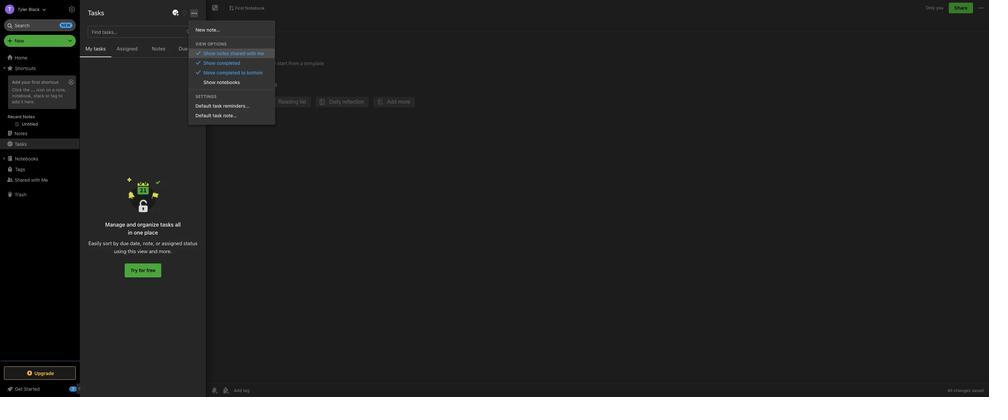 Task type: vqa. For each thing, say whether or not it's contained in the screenshot.
Default task reminders…'s DEFAULT
yes



Task type: describe. For each thing, give the bounding box(es) containing it.
task for reminders…
[[213, 103, 222, 109]]

shared with me link
[[0, 175, 79, 185]]

filter tasks image
[[181, 9, 189, 17]]

view
[[196, 41, 206, 46]]

only
[[926, 5, 935, 10]]

you
[[936, 5, 944, 10]]

7
[[72, 387, 74, 391]]

show for show notes shared with me
[[204, 50, 216, 56]]

notes down recent notes
[[15, 131, 27, 136]]

show notebooks
[[204, 79, 240, 85]]

for
[[139, 268, 145, 273]]

share button
[[949, 3, 973, 13]]

organize
[[137, 222, 159, 228]]

note
[[91, 21, 101, 26]]

1 horizontal spatial note…
[[223, 113, 237, 118]]

click the ...
[[12, 87, 35, 92]]

notebooks link
[[0, 153, 79, 164]]

upgrade
[[34, 371, 54, 376]]

show completed
[[204, 60, 240, 66]]

reminders…
[[223, 103, 249, 109]]

notes inside group
[[23, 114, 35, 119]]

1
[[88, 21, 90, 26]]

home link
[[0, 52, 80, 63]]

More actions and view options field
[[189, 9, 198, 17]]

dropdown list menu containing show notes shared with me
[[189, 48, 275, 87]]

shortcuts button
[[0, 63, 79, 73]]

saved
[[972, 388, 984, 393]]

move completed to bottom
[[204, 70, 263, 75]]

due
[[120, 240, 129, 246]]

status
[[183, 240, 198, 246]]

add your first shortcut
[[12, 79, 59, 85]]

1 note
[[88, 21, 101, 26]]

all
[[948, 388, 953, 393]]

due dates button
[[175, 45, 206, 57]]

notebook
[[245, 5, 265, 11]]

shared with me
[[15, 177, 48, 183]]

due dates
[[179, 46, 202, 52]]

date,
[[130, 240, 142, 246]]

last
[[212, 20, 221, 26]]

new note… link
[[189, 25, 275, 34]]

settings
[[196, 94, 217, 99]]

first notebook button
[[227, 3, 267, 13]]

add
[[12, 79, 20, 85]]

new note…
[[196, 27, 220, 32]]

trash
[[15, 192, 27, 197]]

default task reminders…
[[196, 103, 249, 109]]

view options
[[196, 41, 227, 46]]

completed for show
[[217, 60, 240, 66]]

share
[[955, 5, 968, 11]]

show notes shared with me menu item
[[189, 48, 275, 58]]

shared
[[15, 177, 30, 183]]

notebooks
[[217, 79, 240, 85]]

click
[[12, 87, 22, 92]]

new search field
[[9, 19, 72, 31]]

icon on a note, notebook, stack or tag to add it here.
[[12, 87, 66, 104]]

note, inside icon on a note, notebook, stack or tag to add it here.
[[56, 87, 66, 92]]

31,
[[253, 20, 259, 26]]

it
[[21, 99, 23, 104]]

tasks inside the manage and organize tasks all in one place
[[160, 222, 174, 228]]

tasks inside button
[[15, 141, 27, 147]]

more actions and view options image
[[190, 9, 198, 17]]

last edited on oct 31, 2023
[[212, 20, 271, 26]]

notebooks
[[15, 156, 38, 161]]

the
[[23, 87, 30, 92]]

due
[[179, 46, 188, 52]]

new for new
[[15, 38, 24, 44]]

show notes shared with me
[[204, 50, 264, 56]]

new button
[[4, 35, 76, 47]]

group inside tree
[[0, 73, 79, 131]]

show for show completed
[[204, 60, 216, 66]]

recent
[[8, 114, 22, 119]]

easily
[[88, 240, 102, 246]]

recent notes
[[8, 114, 35, 119]]

default for default task note…
[[196, 113, 211, 118]]

new for new note…
[[196, 27, 205, 32]]

my tasks button
[[80, 45, 111, 57]]

manage
[[105, 222, 125, 228]]

try for free
[[131, 268, 155, 273]]

shortcut
[[41, 79, 59, 85]]

try
[[131, 268, 138, 273]]

and inside easily sort by due date, note, or assigned status using this view and more.
[[149, 248, 158, 254]]

try for free button
[[125, 264, 161, 278]]

...
[[31, 87, 35, 92]]

sort
[[103, 240, 112, 246]]

by
[[113, 240, 119, 246]]

tag
[[51, 93, 57, 98]]

Account field
[[0, 3, 46, 16]]

Find tasks… text field
[[89, 26, 183, 37]]

note, inside easily sort by due date, note, or assigned status using this view and more.
[[143, 240, 154, 246]]

assigned button
[[111, 45, 143, 57]]

place
[[144, 230, 158, 236]]

upgrade button
[[4, 367, 76, 380]]

notes
[[217, 50, 229, 56]]



Task type: locate. For each thing, give the bounding box(es) containing it.
completed for move
[[217, 70, 240, 75]]

1 vertical spatial to
[[58, 93, 63, 98]]

notes button
[[143, 45, 175, 57]]

oct
[[244, 20, 251, 26]]

on inside note window element
[[237, 20, 242, 26]]

Note Editor text field
[[207, 32, 989, 384]]

move completed to bottom link
[[189, 68, 275, 77]]

show for show notebooks
[[204, 79, 216, 85]]

only you
[[926, 5, 944, 10]]

1 vertical spatial note…
[[223, 113, 237, 118]]

edited
[[222, 20, 236, 26]]

default task note…
[[196, 113, 237, 118]]

with
[[247, 50, 256, 56], [31, 177, 40, 183]]

tyler black
[[18, 6, 40, 12]]

tags button
[[0, 164, 79, 175]]

1 vertical spatial new
[[15, 38, 24, 44]]

note, right a
[[56, 87, 66, 92]]

to left bottom
[[241, 70, 246, 75]]

home
[[15, 55, 27, 60]]

shortcuts
[[15, 65, 36, 71]]

default
[[196, 103, 211, 109], [196, 113, 211, 118]]

or up more.
[[156, 240, 160, 246]]

1 vertical spatial task
[[213, 113, 222, 118]]

note, up view
[[143, 240, 154, 246]]

0 vertical spatial tasks
[[88, 9, 104, 17]]

using
[[114, 248, 126, 254]]

default task note… link
[[189, 111, 275, 120]]

expand notebooks image
[[2, 156, 7, 161]]

notes
[[94, 7, 112, 14], [152, 46, 166, 52], [23, 114, 35, 119], [15, 131, 27, 136]]

2 default from the top
[[196, 113, 211, 118]]

0 horizontal spatial note…
[[207, 27, 220, 32]]

on left a
[[46, 87, 51, 92]]

1 vertical spatial tasks
[[15, 141, 27, 147]]

notes right recent
[[23, 114, 35, 119]]

dropdown list menu
[[189, 48, 275, 87], [189, 101, 275, 120]]

0 vertical spatial on
[[237, 20, 242, 26]]

completed up move completed to bottom link at the top of page
[[217, 60, 240, 66]]

task down default task reminders…
[[213, 113, 222, 118]]

get
[[15, 386, 23, 392]]

me
[[257, 50, 264, 56]]

notes link
[[0, 128, 79, 139]]

with left the me
[[31, 177, 40, 183]]

0 vertical spatial or
[[45, 93, 50, 98]]

new up view
[[196, 27, 205, 32]]

1 task from the top
[[213, 103, 222, 109]]

tasks up notebooks
[[15, 141, 27, 147]]

note,
[[56, 87, 66, 92], [143, 240, 154, 246]]

0 horizontal spatial with
[[31, 177, 40, 183]]

with left me
[[247, 50, 256, 56]]

1 vertical spatial completed
[[217, 70, 240, 75]]

1 vertical spatial note,
[[143, 240, 154, 246]]

view
[[137, 248, 148, 254]]

0 vertical spatial new
[[196, 27, 205, 32]]

or left tag
[[45, 93, 50, 98]]

0 horizontal spatial and
[[127, 222, 136, 228]]

on left oct
[[237, 20, 242, 26]]

trash link
[[0, 189, 79, 200]]

1 horizontal spatial and
[[149, 248, 158, 254]]

Help and Learning task checklist field
[[0, 384, 80, 395]]

assigned
[[162, 240, 182, 246]]

0 horizontal spatial to
[[58, 93, 63, 98]]

tree
[[0, 52, 80, 361]]

Search text field
[[9, 19, 71, 31]]

here.
[[25, 99, 35, 104]]

or for tag
[[45, 93, 50, 98]]

first notebook
[[235, 5, 265, 11]]

tasks up note
[[88, 9, 104, 17]]

task up default task note…
[[213, 103, 222, 109]]

click to collapse image
[[77, 385, 82, 393]]

2 vertical spatial show
[[204, 79, 216, 85]]

1 horizontal spatial with
[[247, 50, 256, 56]]

add a reminder image
[[211, 387, 218, 395]]

0 vertical spatial completed
[[217, 60, 240, 66]]

show inside menu item
[[204, 50, 216, 56]]

all
[[175, 222, 181, 228]]

2 completed from the top
[[217, 70, 240, 75]]

tasks button
[[0, 139, 79, 149]]

dates
[[189, 46, 202, 52]]

show up move
[[204, 60, 216, 66]]

Filter tasks field
[[181, 9, 189, 17]]

tasks inside button
[[94, 46, 106, 52]]

tasks down untitled
[[94, 46, 106, 52]]

changes
[[954, 388, 971, 393]]

1 horizontal spatial new
[[196, 27, 205, 32]]

or inside easily sort by due date, note, or assigned status using this view and more.
[[156, 240, 160, 246]]

3 show from the top
[[204, 79, 216, 85]]

note… down last
[[207, 27, 220, 32]]

1 completed from the top
[[217, 60, 240, 66]]

my
[[85, 46, 92, 52]]

new inside 'link'
[[196, 27, 205, 32]]

1 vertical spatial tasks
[[160, 222, 174, 228]]

get started
[[15, 386, 40, 392]]

to inside icon on a note, notebook, stack or tag to add it here.
[[58, 93, 63, 98]]

default for default task reminders…
[[196, 103, 211, 109]]

1 vertical spatial on
[[46, 87, 51, 92]]

0 horizontal spatial tasks
[[15, 141, 27, 147]]

show notes shared with me link
[[189, 48, 275, 58]]

1 horizontal spatial tasks
[[88, 9, 104, 17]]

or inside icon on a note, notebook, stack or tag to add it here.
[[45, 93, 50, 98]]

note… inside 'link'
[[207, 27, 220, 32]]

2 show from the top
[[204, 60, 216, 66]]

1 default from the top
[[196, 103, 211, 109]]

group containing add your first shortcut
[[0, 73, 79, 131]]

untitled
[[88, 38, 106, 44]]

and right view
[[149, 248, 158, 254]]

0 vertical spatial task
[[213, 103, 222, 109]]

dropdown list menu containing default task reminders…
[[189, 101, 275, 120]]

all changes saved
[[948, 388, 984, 393]]

task for note…
[[213, 113, 222, 118]]

tree containing home
[[0, 52, 80, 361]]

with inside menu item
[[247, 50, 256, 56]]

1 vertical spatial default
[[196, 113, 211, 118]]

show completed link
[[189, 58, 275, 68]]

shared
[[230, 50, 245, 56]]

0 horizontal spatial or
[[45, 93, 50, 98]]

0 horizontal spatial new
[[15, 38, 24, 44]]

in
[[128, 230, 132, 236]]

started
[[24, 386, 40, 392]]

my tasks
[[85, 46, 106, 52]]

free
[[146, 268, 155, 273]]

note window element
[[207, 0, 989, 397]]

1 horizontal spatial to
[[241, 70, 246, 75]]

group
[[0, 73, 79, 131]]

tags
[[15, 166, 25, 172]]

1 vertical spatial show
[[204, 60, 216, 66]]

untitled button
[[80, 32, 206, 72]]

to
[[241, 70, 246, 75], [58, 93, 63, 98]]

0 vertical spatial default
[[196, 103, 211, 109]]

new
[[61, 23, 71, 27]]

add tag image
[[222, 387, 230, 395]]

and
[[127, 222, 136, 228], [149, 248, 158, 254]]

tasks left all
[[160, 222, 174, 228]]

0 horizontal spatial tasks
[[94, 46, 106, 52]]

notes left 'due'
[[152, 46, 166, 52]]

on inside icon on a note, notebook, stack or tag to add it here.
[[46, 87, 51, 92]]

1 horizontal spatial tasks
[[160, 222, 174, 228]]

expand note image
[[211, 4, 219, 12]]

show down view options
[[204, 50, 216, 56]]

note…
[[207, 27, 220, 32], [223, 113, 237, 118]]

notes up note
[[94, 7, 112, 14]]

0 vertical spatial to
[[241, 70, 246, 75]]

to right tag
[[58, 93, 63, 98]]

1 vertical spatial with
[[31, 177, 40, 183]]

1 vertical spatial and
[[149, 248, 158, 254]]

0 horizontal spatial on
[[46, 87, 51, 92]]

and inside the manage and organize tasks all in one place
[[127, 222, 136, 228]]

assigned
[[117, 46, 138, 52]]

more.
[[159, 248, 172, 254]]

manage and organize tasks all in one place
[[105, 222, 181, 236]]

tasks
[[88, 9, 104, 17], [15, 141, 27, 147]]

or
[[45, 93, 50, 98], [156, 240, 160, 246]]

2 task from the top
[[213, 113, 222, 118]]

new task image
[[172, 9, 180, 17]]

0 vertical spatial show
[[204, 50, 216, 56]]

completed up notebooks
[[217, 70, 240, 75]]

and up the in
[[127, 222, 136, 228]]

task
[[213, 103, 222, 109], [213, 113, 222, 118]]

note… down the 'default task reminders…' link
[[223, 113, 237, 118]]

1 horizontal spatial note,
[[143, 240, 154, 246]]

0 vertical spatial with
[[247, 50, 256, 56]]

1 horizontal spatial or
[[156, 240, 160, 246]]

notebook,
[[12, 93, 32, 98]]

this
[[128, 248, 136, 254]]

1 dropdown list menu from the top
[[189, 48, 275, 87]]

with inside tree
[[31, 177, 40, 183]]

settings image
[[68, 5, 76, 13]]

2 dropdown list menu from the top
[[189, 101, 275, 120]]

or for assigned
[[156, 240, 160, 246]]

black
[[29, 6, 40, 12]]

show notebooks link
[[189, 77, 275, 87]]

new up home
[[15, 38, 24, 44]]

1 vertical spatial dropdown list menu
[[189, 101, 275, 120]]

1 horizontal spatial on
[[237, 20, 242, 26]]

0 vertical spatial dropdown list menu
[[189, 48, 275, 87]]

on
[[237, 20, 242, 26], [46, 87, 51, 92]]

new inside popup button
[[15, 38, 24, 44]]

1 show from the top
[[204, 50, 216, 56]]

move
[[204, 70, 215, 75]]

one
[[134, 230, 143, 236]]

0 vertical spatial note…
[[207, 27, 220, 32]]

0 horizontal spatial note,
[[56, 87, 66, 92]]

add
[[12, 99, 20, 104]]

0 vertical spatial note,
[[56, 87, 66, 92]]

icon
[[36, 87, 45, 92]]

0 vertical spatial tasks
[[94, 46, 106, 52]]

notes inside button
[[152, 46, 166, 52]]

a
[[52, 87, 55, 92]]

1 vertical spatial or
[[156, 240, 160, 246]]

0 vertical spatial and
[[127, 222, 136, 228]]

show down move
[[204, 79, 216, 85]]

bottom
[[247, 70, 263, 75]]

your
[[21, 79, 31, 85]]

tyler
[[18, 6, 28, 12]]



